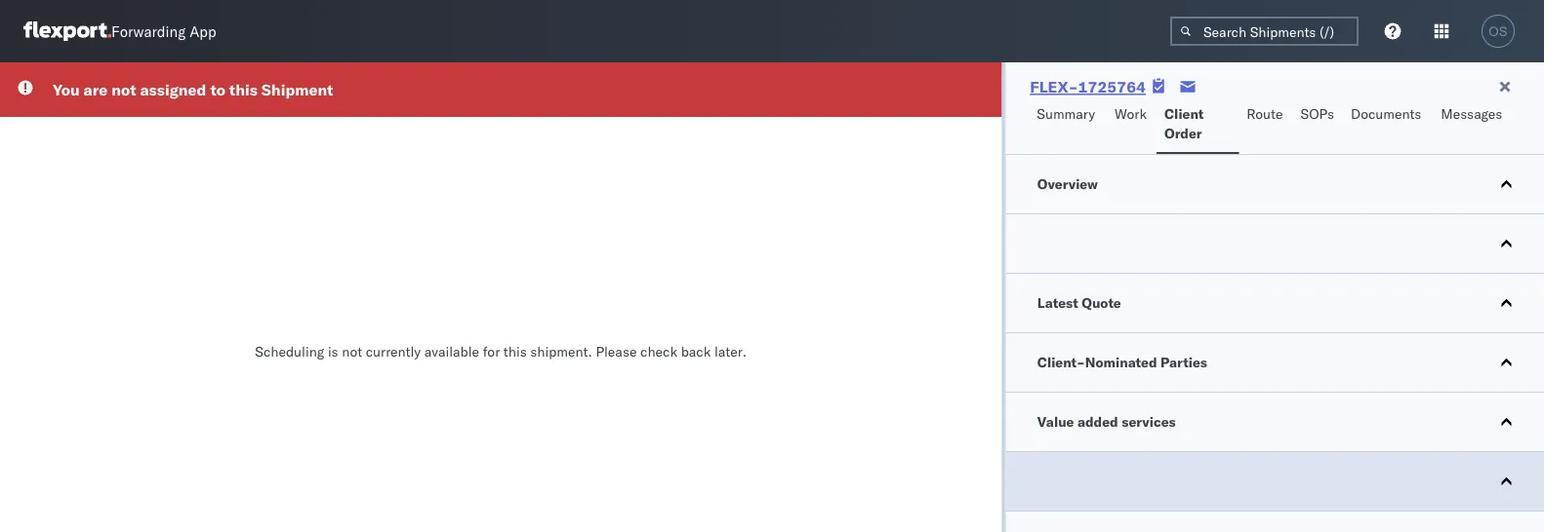 Task type: vqa. For each thing, say whether or not it's contained in the screenshot.
FLEX-1792904 FCL
no



Task type: describe. For each thing, give the bounding box(es) containing it.
summary
[[1037, 105, 1095, 123]]

for
[[483, 344, 500, 361]]

value
[[1037, 414, 1074, 431]]

scheduling is not currently available for this shipment. please check back later.
[[255, 344, 747, 361]]

route button
[[1239, 97, 1293, 154]]

messages button
[[1433, 97, 1513, 154]]

app
[[190, 22, 216, 41]]

services
[[1121, 414, 1175, 431]]

documents button
[[1343, 97, 1433, 154]]

overview
[[1037, 176, 1097, 193]]

back
[[681, 344, 711, 361]]

latest quote button
[[1006, 274, 1544, 333]]

value added services button
[[1006, 393, 1544, 452]]

os
[[1489, 24, 1508, 39]]

order
[[1165, 125, 1202, 142]]

later.
[[714, 344, 747, 361]]

please
[[596, 344, 637, 361]]

latest quote
[[1037, 295, 1121, 312]]

flex-1725764 link
[[1030, 77, 1146, 97]]

Search Shipments (/) text field
[[1170, 17, 1359, 46]]

flexport. image
[[23, 21, 111, 41]]

you are not assigned to this shipment
[[53, 80, 333, 100]]

summary button
[[1029, 97, 1107, 154]]

os button
[[1476, 9, 1521, 54]]

scheduling
[[255, 344, 324, 361]]

forwarding app
[[111, 22, 216, 41]]

0 vertical spatial this
[[229, 80, 258, 100]]

are
[[84, 80, 108, 100]]

value added services
[[1037, 414, 1175, 431]]

shipment.
[[530, 344, 592, 361]]

forwarding
[[111, 22, 186, 41]]

check
[[640, 344, 677, 361]]

messages
[[1441, 105, 1503, 123]]

route
[[1247, 105, 1283, 123]]



Task type: locate. For each thing, give the bounding box(es) containing it.
quote
[[1081, 295, 1121, 312]]

you
[[53, 80, 80, 100]]

client-nominated parties
[[1037, 354, 1207, 371]]

shipment
[[261, 80, 333, 100]]

documents
[[1351, 105, 1422, 123]]

flex-1725764
[[1030, 77, 1146, 97]]

1 vertical spatial this
[[503, 344, 527, 361]]

latest
[[1037, 295, 1078, 312]]

client
[[1165, 105, 1204, 123]]

not right are
[[111, 80, 136, 100]]

assigned
[[140, 80, 206, 100]]

client order button
[[1157, 97, 1239, 154]]

not right "is"
[[342, 344, 362, 361]]

this
[[229, 80, 258, 100], [503, 344, 527, 361]]

to
[[210, 80, 225, 100]]

sops
[[1301, 105, 1334, 123]]

flex-
[[1030, 77, 1078, 97]]

this right for
[[503, 344, 527, 361]]

added
[[1077, 414, 1118, 431]]

1 vertical spatial not
[[342, 344, 362, 361]]

sops button
[[1293, 97, 1343, 154]]

parties
[[1160, 354, 1207, 371]]

work
[[1115, 105, 1147, 123]]

not for is
[[342, 344, 362, 361]]

not
[[111, 80, 136, 100], [342, 344, 362, 361]]

overview button
[[1006, 155, 1544, 214]]

currently
[[366, 344, 421, 361]]

work button
[[1107, 97, 1157, 154]]

this right "to"
[[229, 80, 258, 100]]

is
[[328, 344, 338, 361]]

1 horizontal spatial not
[[342, 344, 362, 361]]

not for are
[[111, 80, 136, 100]]

0 horizontal spatial this
[[229, 80, 258, 100]]

0 vertical spatial not
[[111, 80, 136, 100]]

available
[[424, 344, 479, 361]]

forwarding app link
[[23, 21, 216, 41]]

client order
[[1165, 105, 1204, 142]]

nominated
[[1085, 354, 1157, 371]]

0 horizontal spatial not
[[111, 80, 136, 100]]

1725764
[[1078, 77, 1146, 97]]

1 horizontal spatial this
[[503, 344, 527, 361]]

client-
[[1037, 354, 1085, 371]]

client-nominated parties button
[[1006, 334, 1544, 392]]



